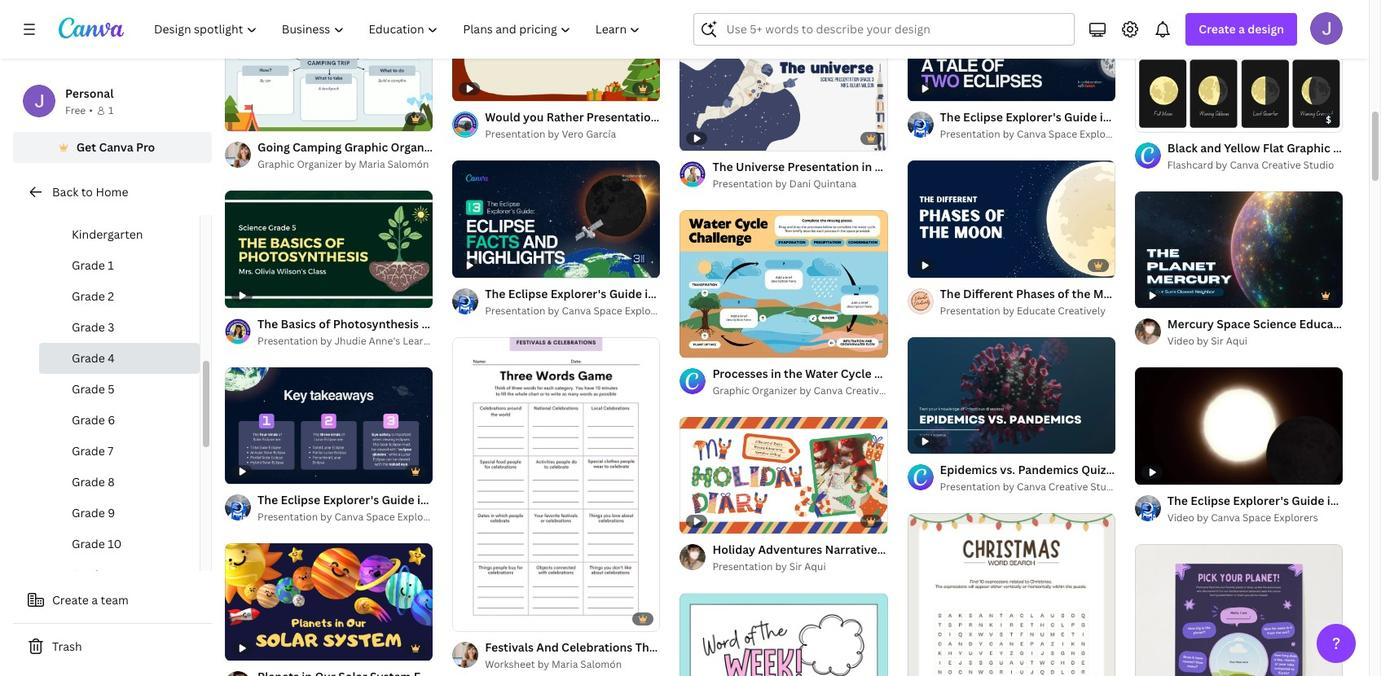 Task type: vqa. For each thing, say whether or not it's contained in the screenshot.
Maria in going camping graphic organizer in colorful simple style graphic organizer by maria salomón
yes



Task type: describe. For each thing, give the bounding box(es) containing it.
a for design
[[1239, 21, 1245, 37]]

presentation by canva creative studio
[[940, 480, 1121, 494]]

the universe presentation in blue and white illustrative style presentation by dani quintana
[[712, 159, 1053, 190]]

presentation by jhudie anne's learning corner link
[[257, 333, 479, 349]]

grade 6 link
[[39, 405, 200, 436]]

$
[[1326, 113, 1331, 125]]

grade 8
[[72, 474, 115, 490]]

graphic organizer by canva creative studio link
[[712, 383, 918, 399]]

free •
[[65, 103, 93, 117]]

0 horizontal spatial presentation by canva space explorers link
[[257, 509, 442, 526]]

flashcard
[[1167, 158, 1213, 172]]

comic
[[712, 0, 742, 14]]

team
[[101, 592, 129, 608]]

school
[[95, 196, 131, 211]]

illustrative
[[961, 159, 1022, 174]]

grade 1 link
[[39, 250, 200, 281]]

f
[[1379, 140, 1381, 155]]

worksheet by maria salomón
[[485, 657, 622, 671]]

anne's
[[369, 334, 400, 348]]

educate
[[1017, 304, 1055, 317]]

studio inside presentation by canva creative studio link
[[1090, 480, 1121, 494]]

video by sir aqui link
[[1167, 333, 1343, 350]]

grade for grade 7
[[72, 443, 105, 459]]

0 vertical spatial organizer
[[391, 139, 444, 155]]

word of the week english vocabulary activity education worksheets in in yellow blue and pink colorful cute pastel sketchbook style image
[[680, 594, 888, 676]]

colorful
[[460, 139, 506, 155]]

in
[[862, 159, 872, 174]]

graphic organizer by maria salomón link
[[257, 156, 433, 173]]

salomón inside going camping graphic organizer in colorful simple style graphic organizer by maria salomón
[[387, 157, 429, 171]]

1 of 3
[[691, 338, 715, 350]]

studio inside black and yellow flat graphic science f flashcard by canva creative studio
[[1303, 158, 1334, 172]]

camping
[[293, 139, 342, 155]]

grade for grade 4
[[72, 350, 105, 366]]

2 inside 1 of 2 link
[[1164, 112, 1169, 124]]

presentation for "presentation by sir aqui" 'link'
[[712, 560, 773, 574]]

going
[[257, 139, 290, 155]]

kindergarten
[[72, 227, 143, 242]]

grade 1
[[72, 257, 114, 273]]

black
[[1167, 140, 1198, 155]]

4
[[108, 350, 115, 366]]

processes in the water cycle science graphic organizer in blue yellow flat cartoon style image
[[680, 210, 888, 357]]

creative inside comic strip by canva creative studio link
[[816, 0, 855, 14]]

grade 11
[[72, 567, 120, 583]]

and inside black and yellow flat graphic science f flashcard by canva creative studio
[[1200, 140, 1221, 155]]

comic strip by canva creative studio
[[712, 0, 889, 14]]

space for video by canva space explorers link
[[1243, 511, 1271, 525]]

grade for grade 8
[[72, 474, 105, 490]]

1 of 3 link
[[680, 210, 888, 358]]

grade 2 link
[[39, 281, 200, 312]]

style inside the universe presentation in blue and white illustrative style presentation by dani quintana
[[1024, 159, 1053, 174]]

1 for 1
[[108, 103, 113, 117]]

grade for grade 6
[[72, 412, 105, 428]]

get canva pro button
[[13, 132, 212, 163]]

universe
[[736, 159, 785, 174]]

grade 9
[[72, 505, 115, 521]]

video for video by sir aqui
[[1167, 334, 1194, 348]]

the
[[712, 159, 733, 174]]

creative inside presentation by canva creative studio link
[[1049, 480, 1088, 494]]

pre-school link
[[39, 188, 200, 219]]

flashcard by canva creative studio link
[[1167, 157, 1343, 173]]

grade 5 link
[[39, 374, 200, 405]]

•
[[89, 103, 93, 117]]

grade for grade 1
[[72, 257, 105, 273]]

grade 11 link
[[39, 560, 200, 591]]

creative inside black and yellow flat graphic science f flashcard by canva creative studio
[[1261, 158, 1301, 172]]

aqui for presentation by sir aqui
[[804, 560, 826, 574]]

the universe presentation in blue and white illustrative style link
[[712, 158, 1053, 176]]

jacob simon image
[[1310, 12, 1343, 45]]

worksheet
[[485, 657, 535, 671]]

0 vertical spatial presentation by canva space explorers
[[940, 127, 1124, 141]]

vero
[[562, 127, 584, 141]]

in
[[447, 139, 458, 155]]

presentation for the leftmost presentation by canva space explorers "link"
[[257, 510, 318, 524]]

home
[[96, 184, 128, 200]]

presentation for presentation by canva creative studio link in the bottom of the page
[[940, 480, 1000, 494]]

1 horizontal spatial 3
[[709, 338, 715, 350]]

video by canva space explorers
[[1167, 511, 1318, 525]]

1 horizontal spatial salomón
[[580, 657, 622, 671]]

create for create a team
[[52, 592, 89, 608]]

1 vertical spatial presentation by canva space explorers
[[485, 304, 669, 317]]

1 of 2 link
[[1135, 0, 1343, 132]]

creative inside graphic organizer by canva creative studio link
[[845, 384, 885, 398]]

corner
[[446, 334, 479, 348]]

by inside 'link'
[[775, 560, 787, 574]]

going camping graphic organizer in colorful simple style image
[[225, 0, 433, 131]]

christmas word search worksheet in brown, red, and green retro style image
[[907, 514, 1115, 676]]

get canva pro
[[76, 139, 155, 155]]

grade 3
[[72, 319, 114, 335]]

grade for grade 11
[[72, 567, 105, 583]]

1 horizontal spatial presentation by canva space explorers link
[[485, 303, 669, 319]]

graphic up graphic organizer by maria salomón link
[[344, 139, 388, 155]]

sir for video
[[1211, 334, 1224, 348]]

pre-school
[[72, 196, 131, 211]]

11
[[108, 567, 120, 583]]

presentation by jhudie anne's learning corner
[[257, 334, 479, 348]]

2 inside grade 2 link
[[108, 288, 114, 304]]

grade 7
[[72, 443, 113, 459]]

aqui for video by sir aqui
[[1226, 334, 1247, 348]]

dani
[[789, 177, 811, 190]]

7
[[108, 443, 113, 459]]

back
[[52, 184, 78, 200]]

space for the middle presentation by canva space explorers "link"
[[594, 304, 622, 317]]

learning
[[403, 334, 444, 348]]

presentation by dani quintana link
[[712, 176, 888, 192]]

presentation by canva creative studio link
[[940, 479, 1121, 496]]

graphic organizer by canva creative studio
[[712, 384, 918, 398]]

video by canva space explorers link
[[1167, 510, 1343, 526]]

space for the leftmost presentation by canva space explorers "link"
[[366, 510, 395, 524]]

10
[[108, 536, 122, 552]]

presentation by vero garcía
[[485, 127, 616, 141]]

black and yellow flat graphic science f link
[[1167, 139, 1381, 157]]



Task type: locate. For each thing, give the bounding box(es) containing it.
1 horizontal spatial a
[[1239, 21, 1245, 37]]

4 grade from the top
[[72, 350, 105, 366]]

graphic inside black and yellow flat graphic science f flashcard by canva creative studio
[[1287, 140, 1330, 155]]

space for the topmost presentation by canva space explorers "link"
[[1049, 127, 1077, 141]]

grade for grade 9
[[72, 505, 105, 521]]

2 horizontal spatial organizer
[[752, 384, 797, 398]]

canva inside button
[[99, 139, 133, 155]]

pro
[[136, 139, 155, 155]]

a left design
[[1239, 21, 1245, 37]]

grade for grade 2
[[72, 288, 105, 304]]

garcía
[[586, 127, 616, 141]]

presentation by sir aqui
[[712, 560, 826, 574]]

1 vertical spatial salomón
[[580, 657, 622, 671]]

8 grade from the top
[[72, 474, 105, 490]]

5 grade from the top
[[72, 381, 105, 397]]

strip
[[745, 0, 768, 14]]

grade 7 link
[[39, 436, 200, 467]]

1 vertical spatial 3
[[709, 338, 715, 350]]

1 horizontal spatial maria
[[552, 657, 578, 671]]

presentation inside 'link'
[[712, 560, 773, 574]]

0 horizontal spatial of
[[698, 338, 707, 350]]

1 horizontal spatial 2
[[1164, 112, 1169, 124]]

grade 2
[[72, 288, 114, 304]]

style right illustrative
[[1024, 159, 1053, 174]]

2 vertical spatial presentation by canva space explorers
[[257, 510, 442, 524]]

2 up black
[[1164, 112, 1169, 124]]

0 horizontal spatial organizer
[[297, 157, 342, 171]]

a inside button
[[92, 592, 98, 608]]

and right blue
[[903, 159, 924, 174]]

grade left the 6
[[72, 412, 105, 428]]

and inside the universe presentation in blue and white illustrative style presentation by dani quintana
[[903, 159, 924, 174]]

comic strip by canva creative studio link
[[712, 0, 889, 16]]

8
[[108, 474, 115, 490]]

design
[[1248, 21, 1284, 37]]

yellow
[[1224, 140, 1260, 155]]

grade up grade 2
[[72, 257, 105, 273]]

0 vertical spatial of
[[1153, 112, 1162, 124]]

1 vertical spatial create
[[52, 592, 89, 608]]

to
[[81, 184, 93, 200]]

maria
[[359, 157, 385, 171], [552, 657, 578, 671]]

1 vertical spatial video
[[1167, 511, 1194, 525]]

studio
[[858, 0, 889, 14], [1303, 158, 1334, 172], [887, 384, 918, 398], [1090, 480, 1121, 494]]

0 vertical spatial a
[[1239, 21, 1245, 37]]

0 horizontal spatial 2
[[108, 288, 114, 304]]

maria inside worksheet by maria salomón link
[[552, 657, 578, 671]]

0 horizontal spatial style
[[550, 139, 578, 155]]

style inside going camping graphic organizer in colorful simple style graphic organizer by maria salomón
[[550, 139, 578, 155]]

0 vertical spatial video
[[1167, 334, 1194, 348]]

0 horizontal spatial and
[[903, 159, 924, 174]]

1 horizontal spatial sir
[[1211, 334, 1224, 348]]

grade for grade 3
[[72, 319, 105, 335]]

by inside going camping graphic organizer in colorful simple style graphic organizer by maria salomón
[[345, 157, 356, 171]]

maria down going camping graphic organizer in colorful simple style link on the left top
[[359, 157, 385, 171]]

by
[[770, 0, 782, 14], [548, 127, 560, 141], [1003, 127, 1015, 141], [345, 157, 356, 171], [1216, 158, 1227, 172], [775, 177, 787, 190], [548, 304, 560, 317], [1003, 304, 1015, 317], [320, 334, 332, 348], [1197, 334, 1209, 348], [800, 384, 811, 398], [1003, 480, 1015, 494], [320, 510, 332, 524], [1197, 511, 1209, 525], [775, 560, 787, 574], [537, 657, 549, 671]]

2 video from the top
[[1167, 511, 1194, 525]]

top level navigation element
[[143, 13, 655, 46]]

0 horizontal spatial aqui
[[804, 560, 826, 574]]

explorers for the topmost presentation by canva space explorers "link"
[[1080, 127, 1124, 141]]

11 grade from the top
[[72, 567, 105, 583]]

grade left 10
[[72, 536, 105, 552]]

black and yellow flat graphic science flashcard image
[[1135, 0, 1343, 132]]

salomón
[[387, 157, 429, 171], [580, 657, 622, 671]]

presentation by canva space explorers
[[940, 127, 1124, 141], [485, 304, 669, 317], [257, 510, 442, 524]]

presentation by vero garcía link
[[485, 126, 660, 143]]

1 horizontal spatial and
[[1200, 140, 1221, 155]]

video for video by canva space explorers
[[1167, 511, 1194, 525]]

0 vertical spatial and
[[1200, 140, 1221, 155]]

1 horizontal spatial create
[[1199, 21, 1236, 37]]

grade
[[72, 257, 105, 273], [72, 288, 105, 304], [72, 319, 105, 335], [72, 350, 105, 366], [72, 381, 105, 397], [72, 412, 105, 428], [72, 443, 105, 459], [72, 474, 105, 490], [72, 505, 105, 521], [72, 536, 105, 552], [72, 567, 105, 583]]

1 vertical spatial organizer
[[297, 157, 342, 171]]

10 grade from the top
[[72, 536, 105, 552]]

2 grade from the top
[[72, 288, 105, 304]]

graphic
[[344, 139, 388, 155], [1287, 140, 1330, 155], [257, 157, 295, 171], [712, 384, 750, 398]]

quintana
[[813, 177, 857, 190]]

going camping graphic organizer in colorful simple style graphic organizer by maria salomón
[[257, 139, 578, 171]]

creative
[[816, 0, 855, 14], [1261, 158, 1301, 172], [845, 384, 885, 398], [1049, 480, 1088, 494]]

create a team button
[[13, 584, 212, 617]]

1 vertical spatial presentation by canva space explorers link
[[485, 303, 669, 319]]

1 vertical spatial maria
[[552, 657, 578, 671]]

black and yellow flat graphic science f flashcard by canva creative studio
[[1167, 140, 1381, 172]]

1 vertical spatial style
[[1024, 159, 1053, 174]]

create left design
[[1199, 21, 1236, 37]]

of for flashcard by canva creative studio
[[1153, 112, 1162, 124]]

None search field
[[694, 13, 1075, 46]]

grade 6
[[72, 412, 115, 428]]

presentation by canva space explorers link
[[940, 126, 1124, 143], [485, 303, 669, 319], [257, 509, 442, 526]]

video
[[1167, 334, 1194, 348], [1167, 511, 1194, 525]]

creatively
[[1058, 304, 1106, 317]]

0 vertical spatial sir
[[1211, 334, 1224, 348]]

Search search field
[[726, 14, 1064, 45]]

grade left the 5
[[72, 381, 105, 397]]

simple
[[509, 139, 547, 155]]

grade left 9
[[72, 505, 105, 521]]

grade left 7
[[72, 443, 105, 459]]

0 horizontal spatial create
[[52, 592, 89, 608]]

presentation by educate creatively link
[[940, 303, 1115, 319]]

1 vertical spatial sir
[[789, 560, 802, 574]]

grade 5
[[72, 381, 115, 397]]

create a team
[[52, 592, 129, 608]]

grade 3 link
[[39, 312, 200, 343]]

a
[[1239, 21, 1245, 37], [92, 592, 98, 608]]

2 vertical spatial organizer
[[752, 384, 797, 398]]

0 horizontal spatial salomón
[[387, 157, 429, 171]]

organizer
[[391, 139, 444, 155], [297, 157, 342, 171], [752, 384, 797, 398]]

presentation for presentation by educate creatively link
[[940, 304, 1000, 317]]

0 horizontal spatial sir
[[789, 560, 802, 574]]

personal
[[65, 86, 114, 101]]

0 vertical spatial salomón
[[387, 157, 429, 171]]

grade up create a team
[[72, 567, 105, 583]]

1 vertical spatial aqui
[[804, 560, 826, 574]]

0 vertical spatial style
[[550, 139, 578, 155]]

by inside black and yellow flat graphic science f flashcard by canva creative studio
[[1216, 158, 1227, 172]]

explorers for video by canva space explorers link
[[1274, 511, 1318, 525]]

1 for 1 of 2
[[1146, 112, 1151, 124]]

grade 8 link
[[39, 467, 200, 498]]

grade left 4 at left
[[72, 350, 105, 366]]

a for team
[[92, 592, 98, 608]]

graphic down 1 of 3
[[712, 384, 750, 398]]

create inside dropdown button
[[1199, 21, 1236, 37]]

presentation for presentation by jhudie anne's learning corner link
[[257, 334, 318, 348]]

presentation by educate creatively
[[940, 304, 1106, 317]]

1 video from the top
[[1167, 334, 1194, 348]]

going camping graphic organizer in colorful simple style link
[[257, 139, 578, 156]]

7 grade from the top
[[72, 443, 105, 459]]

sir
[[1211, 334, 1224, 348], [789, 560, 802, 574]]

6 grade from the top
[[72, 412, 105, 428]]

1 horizontal spatial presentation by canva space explorers
[[485, 304, 669, 317]]

grade down the grade 1 at top
[[72, 288, 105, 304]]

3 grade from the top
[[72, 319, 105, 335]]

1 vertical spatial of
[[698, 338, 707, 350]]

0 vertical spatial aqui
[[1226, 334, 1247, 348]]

2 horizontal spatial presentation by canva space explorers link
[[940, 126, 1124, 143]]

and up flashcard
[[1200, 140, 1221, 155]]

explorers for the leftmost presentation by canva space explorers "link"
[[397, 510, 442, 524]]

maria inside going camping graphic organizer in colorful simple style graphic organizer by maria salomón
[[359, 157, 385, 171]]

1 horizontal spatial aqui
[[1226, 334, 1247, 348]]

aqui inside 'link'
[[804, 560, 826, 574]]

1 of 2
[[1146, 112, 1169, 124]]

9 grade from the top
[[72, 505, 105, 521]]

a inside dropdown button
[[1239, 21, 1245, 37]]

blue
[[875, 159, 900, 174]]

explorers inside video by canva space explorers link
[[1274, 511, 1318, 525]]

0 vertical spatial 3
[[108, 319, 114, 335]]

grade for grade 5
[[72, 381, 105, 397]]

sir inside 'link'
[[789, 560, 802, 574]]

graphic down going
[[257, 157, 295, 171]]

space
[[1049, 127, 1077, 141], [594, 304, 622, 317], [366, 510, 395, 524], [1243, 511, 1271, 525]]

presentation for the topmost presentation by canva space explorers "link"
[[940, 127, 1000, 141]]

grade 4
[[72, 350, 115, 366]]

1 horizontal spatial organizer
[[391, 139, 444, 155]]

create inside button
[[52, 592, 89, 608]]

studio inside graphic organizer by canva creative studio link
[[887, 384, 918, 398]]

canva inside black and yellow flat graphic science f flashcard by canva creative studio
[[1230, 158, 1259, 172]]

grade down grade 2
[[72, 319, 105, 335]]

festivals and celebrations three words game worksheet in lilac simple style image
[[452, 337, 660, 631]]

create a design button
[[1186, 13, 1297, 46]]

0 horizontal spatial presentation by canva space explorers
[[257, 510, 442, 524]]

white
[[926, 159, 959, 174]]

presentation for the middle presentation by canva space explorers "link"
[[485, 304, 545, 317]]

0 horizontal spatial 3
[[108, 319, 114, 335]]

grade 9 link
[[39, 498, 200, 529]]

1 for 1 of 3
[[691, 338, 696, 350]]

of for graphic organizer by canva creative studio
[[698, 338, 707, 350]]

presentation by sir aqui link
[[712, 559, 888, 576]]

2 horizontal spatial presentation by canva space explorers
[[940, 127, 1124, 141]]

jhudie
[[334, 334, 366, 348]]

style right simple
[[550, 139, 578, 155]]

flat
[[1263, 140, 1284, 155]]

presentation for presentation by vero garcía link
[[485, 127, 545, 141]]

1 grade from the top
[[72, 257, 105, 273]]

0 vertical spatial presentation by canva space explorers link
[[940, 126, 1124, 143]]

graphic down "$"
[[1287, 140, 1330, 155]]

2
[[1164, 112, 1169, 124], [108, 288, 114, 304]]

a left team
[[92, 592, 98, 608]]

create down grade 11 on the bottom
[[52, 592, 89, 608]]

explorers for the middle presentation by canva space explorers "link"
[[625, 304, 669, 317]]

0 vertical spatial create
[[1199, 21, 1236, 37]]

1 vertical spatial a
[[92, 592, 98, 608]]

1 vertical spatial 2
[[108, 288, 114, 304]]

grade left the 8
[[72, 474, 105, 490]]

free
[[65, 103, 86, 117]]

1 vertical spatial and
[[903, 159, 924, 174]]

by inside the universe presentation in blue and white illustrative style presentation by dani quintana
[[775, 177, 787, 190]]

of
[[1153, 112, 1162, 124], [698, 338, 707, 350]]

5
[[108, 381, 115, 397]]

grade for grade 10
[[72, 536, 105, 552]]

trash link
[[13, 631, 212, 663]]

science
[[1333, 140, 1376, 155]]

studio inside comic strip by canva creative studio link
[[858, 0, 889, 14]]

grade 10 link
[[39, 529, 200, 560]]

maria right the worksheet at the bottom left
[[552, 657, 578, 671]]

create for create a design
[[1199, 21, 1236, 37]]

6
[[108, 412, 115, 428]]

0 horizontal spatial maria
[[359, 157, 385, 171]]

indigo purple organic hand-drawn planet activity portrait poster image
[[1135, 544, 1343, 676]]

worksheet by maria salomón link
[[485, 656, 660, 673]]

9
[[108, 505, 115, 521]]

back to home link
[[13, 176, 212, 209]]

1 horizontal spatial of
[[1153, 112, 1162, 124]]

1 horizontal spatial style
[[1024, 159, 1053, 174]]

0 vertical spatial maria
[[359, 157, 385, 171]]

2 down grade 1 link
[[108, 288, 114, 304]]

0 vertical spatial 2
[[1164, 112, 1169, 124]]

0 horizontal spatial a
[[92, 592, 98, 608]]

canva
[[784, 0, 813, 14], [1017, 127, 1046, 141], [99, 139, 133, 155], [1230, 158, 1259, 172], [562, 304, 591, 317], [814, 384, 843, 398], [1017, 480, 1046, 494], [334, 510, 364, 524], [1211, 511, 1240, 525]]

create a design
[[1199, 21, 1284, 37]]

2 vertical spatial presentation by canva space explorers link
[[257, 509, 442, 526]]

sir for presentation
[[789, 560, 802, 574]]

kindergarten link
[[39, 219, 200, 250]]



